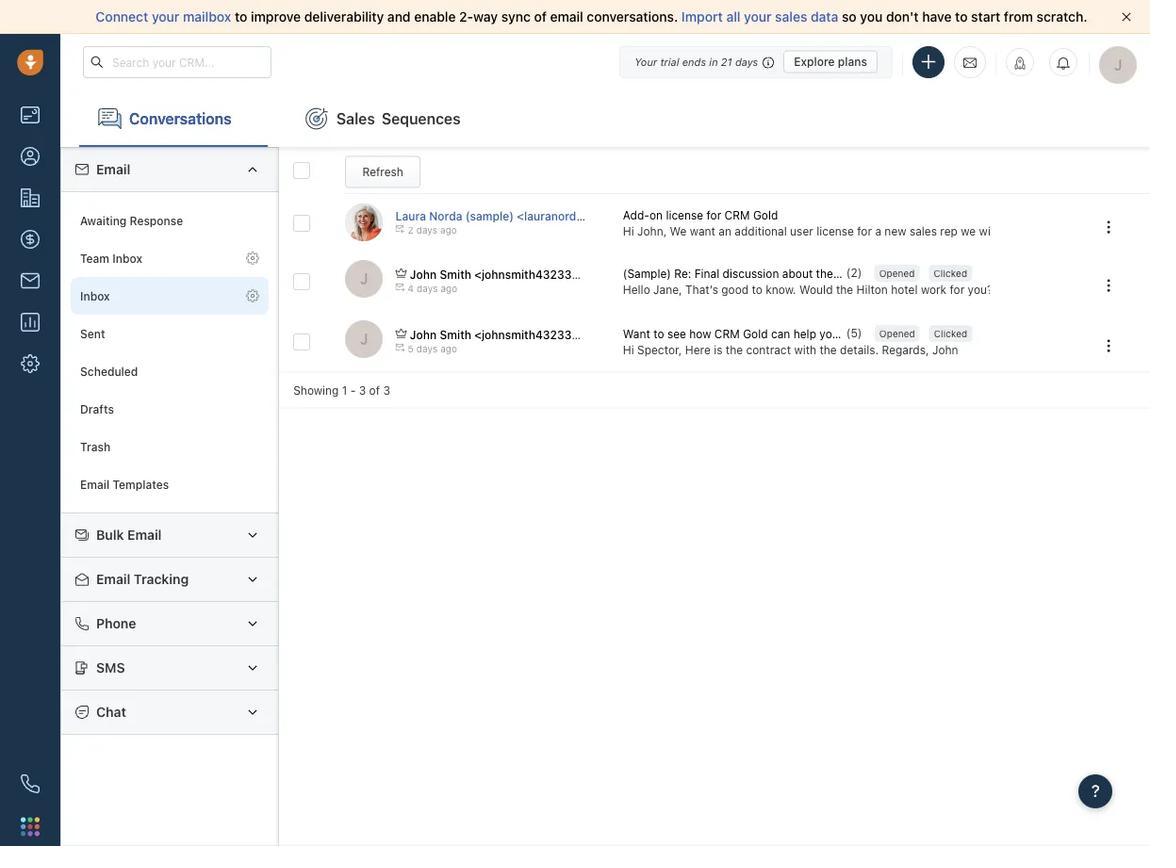 Task type: vqa. For each thing, say whether or not it's contained in the screenshot.
your to the middle
yes



Task type: locate. For each thing, give the bounding box(es) containing it.
john up 4 days ago
[[410, 268, 437, 281]]

1 vertical spatial outgoing image
[[396, 343, 405, 353]]

smith up 4 days ago
[[440, 268, 471, 281]]

to inside 'link'
[[654, 327, 664, 341]]

days right 5
[[417, 344, 438, 355]]

1 vertical spatial clicked
[[934, 328, 968, 339]]

connect your mailbox link
[[96, 9, 235, 25]]

inbox inside inbox link
[[80, 289, 110, 303]]

2 clicked from the top
[[934, 328, 968, 339]]

conversations.
[[587, 9, 678, 25]]

0 vertical spatial clicked
[[934, 268, 968, 278]]

tab list containing conversations
[[60, 91, 1150, 147]]

clicked for john
[[934, 328, 968, 339]]

0 vertical spatial you
[[860, 9, 883, 25]]

you right so
[[860, 9, 883, 25]]

want
[[690, 225, 716, 238]]

1 vertical spatial crm
[[715, 327, 740, 341]]

0 horizontal spatial your
[[152, 9, 180, 25]]

we
[[961, 225, 976, 238]]

0 vertical spatial license
[[666, 208, 704, 222]]

2 vertical spatial of
[[369, 384, 380, 397]]

crm for for
[[725, 208, 750, 222]]

your right all
[[744, 9, 772, 25]]

refresh
[[363, 166, 404, 179]]

2 3 from the left
[[383, 384, 390, 397]]

email right 'bulk'
[[127, 528, 162, 543]]

regards,
[[882, 344, 929, 357]]

gold
[[753, 208, 778, 222], [743, 327, 768, 341]]

0 vertical spatial outgoing image
[[396, 283, 405, 292]]

ago down norda
[[440, 225, 457, 236]]

opened up regards,
[[880, 328, 915, 339]]

of right -
[[369, 384, 380, 397]]

1 smith from the top
[[440, 268, 471, 281]]

all
[[727, 9, 741, 25]]

license up we
[[666, 208, 704, 222]]

john down goals?
[[933, 344, 959, 357]]

1 <johnsmith43233@gmail.com> from the top
[[475, 268, 646, 281]]

0 vertical spatial gold
[[753, 208, 778, 222]]

rep
[[940, 225, 958, 238]]

0 vertical spatial of
[[534, 9, 547, 25]]

1 vertical spatial inbox
[[80, 289, 110, 303]]

1 clicked from the top
[[934, 268, 968, 278]]

explore
[[794, 55, 835, 68]]

don't
[[886, 9, 919, 25]]

inbox right team
[[113, 252, 142, 265]]

bulk email
[[96, 528, 162, 543]]

license right user at the top of the page
[[817, 225, 854, 238]]

gold up 'contract'
[[743, 327, 768, 341]]

import all your sales data link
[[682, 9, 842, 25]]

to down 'discussion' on the right top of the page
[[752, 283, 763, 296]]

will
[[979, 225, 997, 238]]

your up regards,
[[872, 327, 896, 341]]

hi down want
[[623, 344, 634, 357]]

to
[[235, 9, 247, 25], [955, 9, 968, 25], [752, 283, 763, 296], [1085, 283, 1096, 296], [654, 327, 664, 341]]

2 horizontal spatial of
[[1107, 225, 1118, 238]]

2 outgoing image from the top
[[396, 343, 405, 353]]

2 horizontal spatial for
[[950, 283, 965, 296]]

so
[[842, 9, 857, 25]]

days right 21
[[735, 56, 758, 68]]

email up phone
[[96, 572, 130, 587]]

outgoing image for hi
[[396, 343, 405, 353]]

team
[[80, 252, 109, 265]]

0 horizontal spatial inbox
[[80, 289, 110, 303]]

john up 5 days ago
[[410, 328, 437, 341]]

hi down add-
[[623, 225, 634, 238]]

2 john smith <johnsmith43233@gmail.com> from the top
[[410, 328, 646, 341]]

for
[[707, 208, 722, 222], [857, 225, 872, 238], [950, 283, 965, 296]]

data
[[811, 9, 839, 25]]

days for (sample) re: final discussion about the deal
[[417, 283, 438, 294]]

opened up hotel
[[879, 268, 915, 278]]

outgoing image left 5
[[396, 343, 405, 353]]

john
[[410, 268, 437, 281], [410, 328, 437, 341], [933, 344, 959, 357]]

clicked
[[934, 268, 968, 278], [934, 328, 968, 339]]

sequences
[[382, 109, 461, 127]]

1 vertical spatial hi
[[623, 344, 634, 357]]

4
[[408, 283, 414, 294]]

want to see how crm gold can help you meet your sales goals? button
[[623, 326, 964, 342]]

2 horizontal spatial your
[[872, 327, 896, 341]]

to right forward
[[1085, 283, 1096, 296]]

gold inside 'link'
[[743, 327, 768, 341]]

1 vertical spatial smith
[[440, 328, 471, 341]]

0 vertical spatial smith
[[440, 268, 471, 281]]

email down trash on the bottom of page
[[80, 478, 110, 491]]

crm for how
[[715, 327, 740, 341]]

email for email tracking
[[96, 572, 130, 587]]

2 vertical spatial sales
[[899, 327, 926, 341]]

<johnsmith43233@gmail.com> down hello at the right of the page
[[475, 328, 646, 341]]

1 vertical spatial john smith <johnsmith43233@gmail.com>
[[410, 328, 646, 341]]

user
[[790, 225, 814, 238]]

1 horizontal spatial your
[[744, 9, 772, 25]]

sales
[[337, 109, 375, 127]]

2 vertical spatial john
[[933, 344, 959, 357]]

for left a
[[857, 225, 872, 238]]

0 vertical spatial john
[[410, 268, 437, 281]]

john for (sample) re: final discussion about the deal
[[410, 268, 437, 281]]

1 vertical spatial ago
[[441, 283, 458, 294]]

tab list
[[60, 91, 1150, 147]]

of right 'sync'
[[534, 9, 547, 25]]

showing 1 - 3 of 3
[[293, 384, 390, 397]]

phone image
[[21, 775, 40, 794]]

to up spector,
[[654, 327, 664, 341]]

license
[[666, 208, 704, 222], [817, 225, 854, 238]]

crm inside 'link'
[[715, 327, 740, 341]]

1 3 from the left
[[359, 384, 366, 397]]

an
[[719, 225, 732, 238]]

1 vertical spatial of
[[1107, 225, 1118, 238]]

days right 2
[[416, 225, 438, 236]]

clicked up work
[[934, 268, 968, 278]]

1 horizontal spatial 3
[[383, 384, 390, 397]]

to right mailbox
[[235, 9, 247, 25]]

0 vertical spatial john smith <johnsmith43233@gmail.com>
[[410, 268, 646, 281]]

the left m
[[1121, 225, 1138, 238]]

can
[[771, 327, 791, 341]]

<lauranordasample@gmail.com>
[[517, 209, 696, 222]]

ago for want
[[440, 344, 457, 355]]

(2)
[[847, 266, 862, 279]]

1 vertical spatial john
[[410, 328, 437, 341]]

outgoing image left 4
[[396, 283, 405, 292]]

5 days ago
[[408, 344, 457, 355]]

hilton
[[857, 283, 888, 296]]

what's new image
[[1014, 57, 1027, 70]]

(sample)
[[623, 267, 671, 280]]

<johnsmith43233@gmail.com> down 'laura norda (sample) <lauranordasample@gmail.com>' on the top of page
[[475, 268, 646, 281]]

re:
[[674, 267, 692, 280]]

3
[[359, 384, 366, 397], [383, 384, 390, 397]]

sales left rep
[[910, 225, 937, 238]]

1 horizontal spatial of
[[534, 9, 547, 25]]

team inbox link
[[71, 240, 269, 277]]

0 horizontal spatial of
[[369, 384, 380, 397]]

refresh button
[[345, 156, 421, 188]]

you right help
[[820, 327, 839, 341]]

<johnsmith43233@gmail.com> for (sample) re: final discussion about the deal
[[475, 268, 646, 281]]

1 opened from the top
[[879, 268, 915, 278]]

2 days ago
[[408, 225, 457, 236]]

you
[[860, 9, 883, 25], [820, 327, 839, 341]]

1 vertical spatial gold
[[743, 327, 768, 341]]

sync
[[501, 9, 531, 25]]

1 horizontal spatial for
[[857, 225, 872, 238]]

1 outgoing image from the top
[[396, 283, 405, 292]]

by
[[1047, 225, 1060, 238]]

hotel
[[891, 283, 918, 296]]

0 horizontal spatial license
[[666, 208, 704, 222]]

john for want to see how crm gold can help you meet your sales goals?
[[410, 328, 437, 341]]

2 smith from the top
[[440, 328, 471, 341]]

the inside button
[[816, 267, 834, 280]]

outgoing image
[[396, 283, 405, 292], [396, 343, 405, 353]]

sales left data
[[775, 9, 808, 25]]

1 vertical spatial opened
[[880, 328, 915, 339]]

days
[[735, 56, 758, 68], [416, 225, 438, 236], [417, 283, 438, 294], [417, 344, 438, 355]]

0 vertical spatial crm
[[725, 208, 750, 222]]

mailbox
[[183, 9, 231, 25]]

the down deal
[[836, 283, 854, 296]]

details.
[[840, 344, 879, 357]]

inbox down team
[[80, 289, 110, 303]]

gold up additional
[[753, 208, 778, 222]]

your
[[635, 56, 657, 68]]

ago right 5
[[440, 344, 457, 355]]

email templates link
[[71, 466, 269, 504]]

sales inside add-on license for crm gold hi john, we want an additional user license for a new sales rep we will onboard by the end of the m
[[910, 225, 937, 238]]

freshworks switcher image
[[21, 818, 40, 837]]

gold for for
[[753, 208, 778, 222]]

1 vertical spatial you
[[820, 327, 839, 341]]

scratch.
[[1037, 9, 1088, 25]]

1 vertical spatial license
[[817, 225, 854, 238]]

drafts
[[80, 403, 114, 416]]

awaiting response link
[[71, 202, 269, 240]]

1 vertical spatial for
[[857, 225, 872, 238]]

days right 4
[[417, 283, 438, 294]]

smith up 5 days ago
[[440, 328, 471, 341]]

2 <johnsmith43233@gmail.com> from the top
[[475, 328, 646, 341]]

explore plans link
[[784, 50, 878, 73]]

add-on license for crm gold link
[[623, 207, 778, 223]]

want to see how crm gold can help you meet your sales goals?
[[623, 327, 964, 341]]

the right "with"
[[820, 344, 837, 357]]

0 vertical spatial sales
[[775, 9, 808, 25]]

2 opened from the top
[[880, 328, 915, 339]]

1 horizontal spatial you
[[860, 9, 883, 25]]

crm inside add-on license for crm gold hi john, we want an additional user license for a new sales rep we will onboard by the end of the m
[[725, 208, 750, 222]]

end
[[1084, 225, 1104, 238]]

email up awaiting
[[96, 162, 130, 177]]

1 john smith <johnsmith43233@gmail.com> from the top
[[410, 268, 646, 281]]

1 vertical spatial <johnsmith43233@gmail.com>
[[475, 328, 646, 341]]

sales up regards,
[[899, 327, 926, 341]]

for left you?
[[950, 283, 965, 296]]

2 hi from the top
[[623, 344, 634, 357]]

1 vertical spatial sales
[[910, 225, 937, 238]]

meet
[[842, 327, 869, 341]]

your left mailbox
[[152, 9, 180, 25]]

0 vertical spatial inbox
[[113, 252, 142, 265]]

crm up the an
[[725, 208, 750, 222]]

m
[[1141, 225, 1150, 238]]

for up the an
[[707, 208, 722, 222]]

team inbox
[[80, 252, 142, 265]]

0 horizontal spatial you
[[820, 327, 839, 341]]

the up would
[[816, 267, 834, 280]]

0 horizontal spatial for
[[707, 208, 722, 222]]

additional
[[735, 225, 787, 238]]

2 vertical spatial ago
[[440, 344, 457, 355]]

norda
[[429, 209, 463, 222]]

in
[[709, 56, 718, 68]]

smith for want
[[440, 328, 471, 341]]

0 vertical spatial hi
[[623, 225, 634, 238]]

the right is
[[726, 344, 743, 357]]

gold inside add-on license for crm gold hi john, we want an additional user license for a new sales rep we will onboard by the end of the m
[[753, 208, 778, 222]]

plans
[[838, 55, 868, 68]]

ago right 4
[[441, 283, 458, 294]]

of right end
[[1107, 225, 1118, 238]]

know.
[[766, 283, 796, 296]]

1 horizontal spatial inbox
[[113, 252, 142, 265]]

0 vertical spatial opened
[[879, 268, 915, 278]]

crm up is
[[715, 327, 740, 341]]

john smith <johnsmith43233@gmail.com> for want
[[410, 328, 646, 341]]

0 horizontal spatial 3
[[359, 384, 366, 397]]

days for add-on license for crm gold
[[416, 225, 438, 236]]

1 hi from the top
[[623, 225, 634, 238]]

0 vertical spatial <johnsmith43233@gmail.com>
[[475, 268, 646, 281]]

clicked down work
[[934, 328, 968, 339]]

email templates
[[80, 478, 169, 491]]



Task type: describe. For each thing, give the bounding box(es) containing it.
opened for hotel
[[879, 268, 915, 278]]

hi inside add-on license for crm gold hi john, we want an additional user license for a new sales rep we will onboard by the end of the m
[[623, 225, 634, 238]]

start
[[971, 9, 1001, 25]]

(sample) re: final discussion about the deal link
[[623, 265, 859, 282]]

response
[[130, 214, 183, 227]]

connect your mailbox to improve deliverability and enable 2-way sync of email conversations. import all your sales data so you don't have to start from scratch.
[[96, 9, 1088, 25]]

want to see how crm gold can help you meet your sales goals? link
[[623, 326, 964, 342]]

email
[[550, 9, 584, 25]]

templates
[[113, 478, 169, 491]]

chat
[[96, 705, 126, 720]]

import
[[682, 9, 723, 25]]

hello jane, that's good to know. would the hilton hotel work for you? looking forward to the meetin
[[623, 283, 1150, 296]]

sales for rep
[[910, 225, 937, 238]]

the right by
[[1063, 225, 1081, 238]]

ends
[[682, 56, 706, 68]]

email for email
[[96, 162, 130, 177]]

explore plans
[[794, 55, 868, 68]]

add-
[[623, 208, 650, 222]]

laura norda (sample) <lauranordasample@gmail.com> link
[[396, 209, 696, 222]]

sent
[[80, 327, 105, 340]]

conversations link
[[79, 91, 268, 147]]

incoming image
[[396, 224, 405, 234]]

deal
[[837, 267, 859, 280]]

john smith <johnsmith43233@gmail.com> for (sample)
[[410, 268, 646, 281]]

outgoing image for hello
[[396, 283, 405, 292]]

clicked for work
[[934, 268, 968, 278]]

close image
[[1122, 12, 1132, 22]]

ago for (sample)
[[441, 283, 458, 294]]

john,
[[638, 225, 667, 238]]

sent link
[[71, 315, 269, 353]]

way
[[473, 9, 498, 25]]

meetin
[[1120, 283, 1150, 296]]

trial
[[660, 56, 679, 68]]

2-
[[459, 9, 473, 25]]

how
[[690, 327, 711, 341]]

2 vertical spatial for
[[950, 283, 965, 296]]

showing
[[293, 384, 339, 397]]

0 vertical spatial ago
[[440, 225, 457, 236]]

the left the meetin
[[1099, 283, 1117, 296]]

sales for data
[[775, 9, 808, 25]]

from
[[1004, 9, 1034, 25]]

tracking
[[134, 572, 189, 587]]

about
[[782, 267, 813, 280]]

sms
[[96, 661, 125, 676]]

scheduled
[[80, 365, 138, 378]]

1
[[342, 384, 347, 397]]

1 horizontal spatial license
[[817, 225, 854, 238]]

to left start
[[955, 9, 968, 25]]

here
[[685, 344, 711, 357]]

improve
[[251, 9, 301, 25]]

a
[[875, 225, 882, 238]]

goals?
[[930, 327, 964, 341]]

looking
[[996, 283, 1038, 296]]

-
[[350, 384, 356, 397]]

phone
[[96, 616, 136, 632]]

5
[[408, 344, 414, 355]]

your trial ends in 21 days
[[635, 56, 758, 68]]

inbox inside team inbox link
[[113, 252, 142, 265]]

you?
[[968, 283, 993, 296]]

smith for (sample)
[[440, 268, 471, 281]]

final
[[695, 267, 720, 280]]

<johnsmith43233@gmail.com> for want to see how crm gold can help you meet your sales goals?
[[475, 328, 646, 341]]

is
[[714, 344, 723, 357]]

onboard
[[1000, 225, 1044, 238]]

phone element
[[11, 766, 49, 803]]

days for want to see how crm gold can help you meet your sales goals?
[[417, 344, 438, 355]]

deliverability
[[304, 9, 384, 25]]

see
[[668, 327, 686, 341]]

help
[[794, 327, 817, 341]]

with
[[794, 344, 817, 357]]

Search your CRM... text field
[[83, 46, 272, 78]]

good
[[722, 283, 749, 296]]

awaiting
[[80, 214, 127, 227]]

would
[[800, 283, 833, 296]]

email for email templates
[[80, 478, 110, 491]]

hi spector, here is the contract with the details. regards, john
[[623, 344, 959, 357]]

on
[[650, 208, 663, 222]]

sales inside 'link'
[[899, 327, 926, 341]]

of inside add-on license for crm gold hi john, we want an additional user license for a new sales rep we will onboard by the end of the m
[[1107, 225, 1118, 238]]

drafts link
[[71, 390, 269, 428]]

spector,
[[638, 344, 682, 357]]

you inside 'link'
[[820, 327, 839, 341]]

opened for regards,
[[880, 328, 915, 339]]

send email image
[[964, 55, 977, 70]]

21
[[721, 56, 732, 68]]

enable
[[414, 9, 456, 25]]

connect
[[96, 9, 148, 25]]

0 vertical spatial for
[[707, 208, 722, 222]]

new
[[885, 225, 907, 238]]

inbox link
[[71, 277, 269, 315]]

work
[[921, 283, 947, 296]]

bulk
[[96, 528, 124, 543]]

jane,
[[654, 283, 682, 296]]

laura
[[396, 209, 426, 222]]

discussion
[[723, 267, 779, 280]]

trash
[[80, 440, 111, 454]]

your inside 'link'
[[872, 327, 896, 341]]

trash link
[[71, 428, 269, 466]]

want
[[623, 327, 650, 341]]

gold for how
[[743, 327, 768, 341]]

awaiting response
[[80, 214, 183, 227]]

sales sequences link
[[287, 91, 480, 147]]



